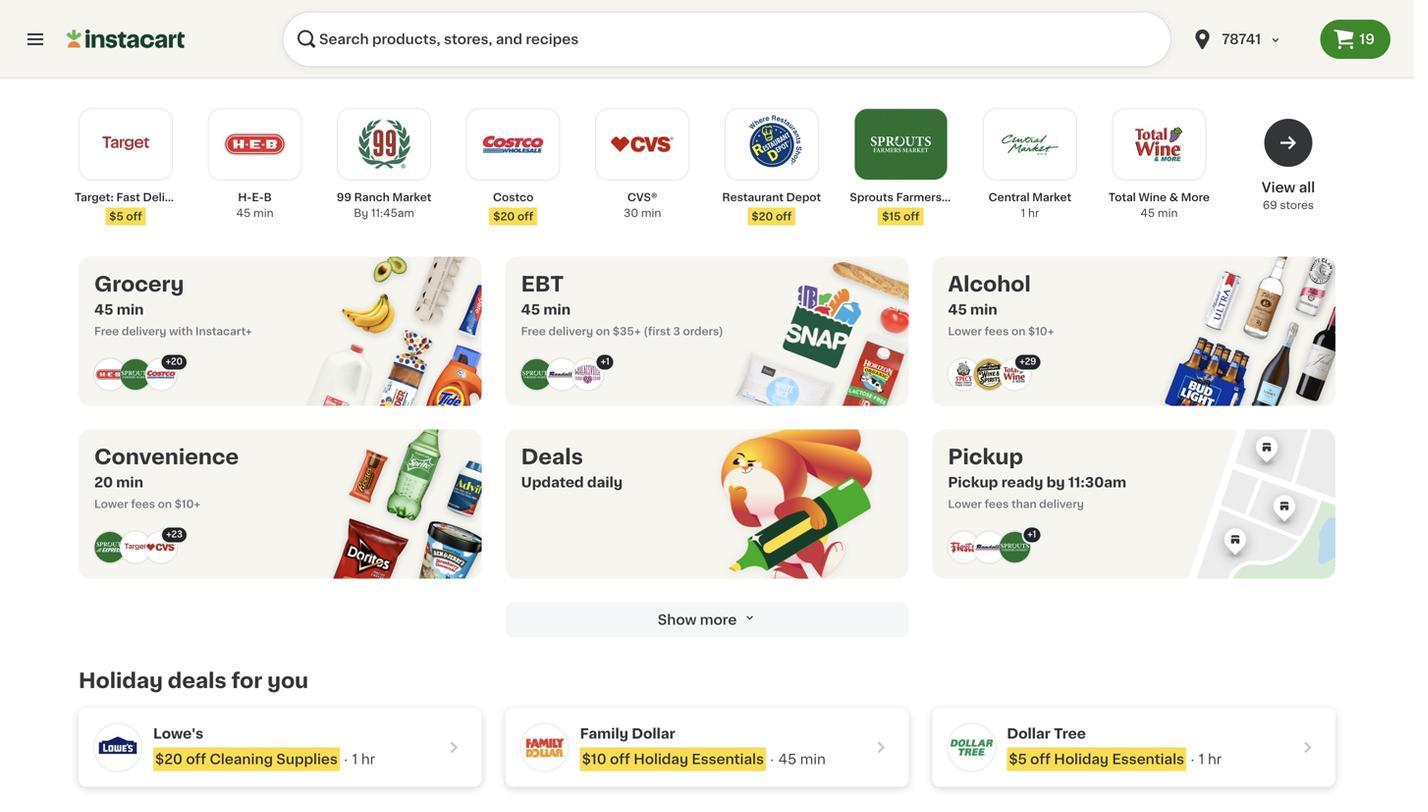 Task type: describe. For each thing, give the bounding box(es) containing it.
family
[[580, 727, 629, 741]]

lower inside 'pickup pickup ready by 11:30am lower fees than delivery'
[[948, 499, 982, 510]]

ranch
[[354, 192, 390, 203]]

holiday for dollar tree
[[1054, 753, 1109, 767]]

holiday deals for you
[[79, 671, 309, 692]]

hr inside central market 1 hr
[[1028, 208, 1039, 219]]

cleaning
[[210, 753, 273, 767]]

min inside ebt 45 min free delivery on $35+ (first 3 orders)
[[544, 303, 571, 317]]

2 dollar from the left
[[1007, 727, 1051, 741]]

off down 'dollar tree'
[[1031, 753, 1051, 767]]

grocery
[[94, 274, 184, 295]]

45 min
[[778, 753, 826, 767]]

holiday for family dollar
[[634, 753, 689, 767]]

lowe's
[[153, 727, 204, 741]]

45 inside grocery 45 min free delivery with instacart+
[[94, 303, 113, 317]]

fees for alcohol
[[985, 326, 1009, 337]]

$35+
[[613, 326, 641, 337]]

view
[[1262, 181, 1296, 194]]

fees inside 'pickup pickup ready by 11:30am lower fees than delivery'
[[985, 499, 1009, 510]]

99
[[337, 192, 352, 203]]

essentials for $5 off holiday essentials
[[1112, 753, 1185, 767]]

0 horizontal spatial $20
[[155, 753, 183, 767]]

off down lowe's
[[186, 753, 206, 767]]

min inside "h-e-b 45 min"
[[253, 208, 274, 219]]

&
[[1170, 192, 1179, 203]]

travis heights wine & spirits logo image
[[974, 359, 1005, 390]]

+ 1 for ebt
[[601, 358, 610, 366]]

supplies
[[276, 753, 338, 767]]

(first
[[644, 326, 671, 337]]

target:
[[75, 192, 114, 203]]

$20 inside restaurant depot $20 off
[[752, 211, 773, 222]]

delivery for ebt
[[549, 326, 593, 337]]

than
[[1012, 499, 1037, 510]]

free for grocery
[[94, 326, 119, 337]]

instacart image
[[67, 28, 185, 51]]

dollar tree image
[[948, 724, 995, 772]]

cvs® image
[[609, 111, 676, 178]]

78741
[[1222, 32, 1261, 46]]

1 pickup from the top
[[948, 447, 1024, 468]]

+ for grocery
[[166, 358, 171, 366]]

0 horizontal spatial holiday
[[79, 671, 163, 692]]

2 horizontal spatial sprouts farmers market logo image
[[999, 532, 1031, 563]]

99 ranch market by 11:45am
[[337, 192, 432, 219]]

central market image
[[997, 111, 1064, 178]]

19
[[1360, 32, 1375, 46]]

convenience heading
[[94, 445, 239, 469]]

you
[[267, 671, 309, 692]]

all
[[1299, 181, 1315, 194]]

more
[[1181, 192, 1210, 203]]

29
[[1025, 358, 1037, 366]]

by
[[354, 208, 368, 219]]

$10
[[582, 753, 607, 767]]

total wine & more image
[[1126, 111, 1193, 178]]

daily
[[587, 476, 623, 490]]

tree
[[1054, 727, 1086, 741]]

spec's logo image
[[948, 359, 980, 390]]

+ 23
[[166, 530, 183, 539]]

+ 29
[[1020, 358, 1037, 366]]

$10 off holiday essentials
[[582, 753, 764, 767]]

$10+ for alcohol
[[1028, 326, 1054, 337]]

99 ranch market image
[[351, 111, 418, 178]]

+ for ebt
[[601, 358, 606, 366]]

ready
[[1002, 476, 1044, 490]]

ebt heading
[[521, 273, 724, 296]]

deals
[[168, 671, 227, 692]]

delivery
[[143, 192, 189, 203]]

central market 1 hr
[[989, 192, 1072, 219]]

target: fast delivery image
[[92, 111, 159, 178]]

family dollar
[[580, 727, 675, 741]]

min inside alcohol 45 min lower fees on $10+
[[970, 303, 998, 317]]

h-e-b logo image
[[94, 359, 126, 390]]

h-
[[238, 192, 252, 203]]

19 button
[[1320, 20, 1391, 59]]

$5 off holiday essentials
[[1009, 753, 1185, 767]]

1 dollar from the left
[[632, 727, 675, 741]]

fiesta mart logo image
[[948, 532, 980, 563]]

1 horizontal spatial $5
[[1009, 753, 1027, 767]]

costco image
[[480, 111, 547, 178]]

costco
[[493, 192, 534, 203]]

ebt 45 min free delivery on $35+ (first 3 orders)
[[521, 274, 724, 337]]

1 horizontal spatial sprouts farmers market logo image
[[521, 359, 553, 390]]

convenience
[[94, 447, 239, 468]]

cvs®
[[628, 192, 658, 203]]

hr for $5 off holiday essentials
[[1208, 753, 1222, 767]]

hr for $20 off cleaning supplies
[[361, 753, 375, 767]]

market for sprouts farmers market $15 off
[[945, 192, 984, 203]]

Search field
[[283, 12, 1171, 67]]

instacart+
[[195, 326, 252, 337]]

deals
[[521, 447, 583, 468]]

cvs® logo image
[[145, 532, 177, 563]]

45 inside "h-e-b 45 min"
[[236, 208, 251, 219]]



Task type: locate. For each thing, give the bounding box(es) containing it.
convenience 20 min lower fees on $10+
[[94, 447, 239, 510]]

20 inside convenience 20 min lower fees on $10+
[[94, 476, 113, 490]]

1 horizontal spatial free
[[521, 326, 546, 337]]

wheatsville co-op logo image
[[572, 359, 604, 390]]

with
[[169, 326, 193, 337]]

costco $20 off
[[493, 192, 534, 222]]

family dollar image
[[521, 724, 568, 772]]

+ for pickup
[[1028, 530, 1033, 539]]

0 horizontal spatial sprouts farmers market logo image
[[120, 359, 151, 390]]

stores
[[1280, 200, 1314, 211]]

min inside total wine & more 45 min
[[1158, 208, 1178, 219]]

on inside convenience 20 min lower fees on $10+
[[158, 499, 172, 510]]

pickup pickup ready by 11:30am lower fees than delivery
[[948, 447, 1127, 510]]

delivery
[[122, 326, 166, 337], [549, 326, 593, 337], [1039, 499, 1084, 510]]

1 vertical spatial pickup
[[948, 476, 998, 490]]

market right central
[[1033, 192, 1072, 203]]

20 up sprouts express logo
[[94, 476, 113, 490]]

$5 inside target: fast delivery $5 off
[[109, 211, 124, 222]]

1 hr
[[352, 753, 375, 767], [1199, 753, 1222, 767]]

for
[[231, 671, 263, 692]]

dollar tree
[[1007, 727, 1086, 741]]

costco logo image
[[145, 359, 177, 390]]

pickup left ready
[[948, 476, 998, 490]]

holiday down the tree
[[1054, 753, 1109, 767]]

restaurant depot image
[[738, 111, 805, 178]]

holiday up lowe's image
[[79, 671, 163, 692]]

restaurant depot $20 off
[[722, 192, 821, 222]]

sprouts farmers market logo image down than
[[999, 532, 1031, 563]]

fees up target: fast delivery logo
[[131, 499, 155, 510]]

min inside grocery 45 min free delivery with instacart+
[[117, 303, 144, 317]]

lower inside convenience 20 min lower fees on $10+
[[94, 499, 128, 510]]

updated
[[521, 476, 584, 490]]

1 horizontal spatial holiday
[[634, 753, 689, 767]]

b
[[264, 192, 272, 203]]

randalls logo image for ebt
[[547, 359, 578, 390]]

lower up spec's logo
[[948, 326, 982, 337]]

essentials for $10 off holiday essentials
[[692, 753, 764, 767]]

grocery heading
[[94, 273, 252, 296]]

holiday down 'family dollar'
[[634, 753, 689, 767]]

sprouts farmers market logo image left "wheatsville co-op logo"
[[521, 359, 553, 390]]

lower
[[948, 326, 982, 337], [94, 499, 128, 510], [948, 499, 982, 510]]

by
[[1047, 476, 1065, 490]]

0 horizontal spatial on
[[158, 499, 172, 510]]

$20 down costco
[[493, 211, 515, 222]]

on left $35+
[[596, 326, 610, 337]]

market inside sprouts farmers market $15 off
[[945, 192, 984, 203]]

45
[[236, 208, 251, 219], [1141, 208, 1155, 219], [94, 303, 113, 317], [521, 303, 540, 317], [948, 303, 967, 317], [778, 753, 797, 767]]

+ for convenience
[[166, 530, 171, 539]]

$20
[[493, 211, 515, 222], [752, 211, 773, 222], [155, 753, 183, 767]]

11:45am
[[371, 208, 414, 219]]

free inside ebt 45 min free delivery on $35+ (first 3 orders)
[[521, 326, 546, 337]]

pickup heading
[[948, 445, 1127, 469]]

on up the + 23
[[158, 499, 172, 510]]

1 78741 button from the left
[[1179, 12, 1320, 67]]

h e b image
[[222, 111, 288, 178]]

2 1 hr from the left
[[1199, 753, 1222, 767]]

0 horizontal spatial + 1
[[601, 358, 610, 366]]

wine
[[1139, 192, 1167, 203]]

45 inside alcohol 45 min lower fees on $10+
[[948, 303, 967, 317]]

essentials
[[692, 753, 764, 767], [1112, 753, 1185, 767]]

delivery inside 'pickup pickup ready by 11:30am lower fees than delivery'
[[1039, 499, 1084, 510]]

on
[[596, 326, 610, 337], [1012, 326, 1026, 337], [158, 499, 172, 510]]

market inside 99 ranch market by 11:45am
[[392, 192, 432, 203]]

0 horizontal spatial $5
[[109, 211, 124, 222]]

2 horizontal spatial hr
[[1208, 753, 1222, 767]]

$20 down restaurant at top
[[752, 211, 773, 222]]

3
[[673, 326, 680, 337]]

central
[[989, 192, 1030, 203]]

delivery left with
[[122, 326, 166, 337]]

+ 20
[[166, 358, 183, 366]]

20 for +
[[171, 358, 183, 366]]

$5 down 'dollar tree'
[[1009, 753, 1027, 767]]

$10+ for convenience
[[175, 499, 201, 510]]

0 vertical spatial $10+
[[1028, 326, 1054, 337]]

1 vertical spatial 20
[[94, 476, 113, 490]]

pickup up ready
[[948, 447, 1024, 468]]

0 horizontal spatial hr
[[361, 753, 375, 767]]

on inside alcohol 45 min lower fees on $10+
[[1012, 326, 1026, 337]]

1 free from the left
[[94, 326, 119, 337]]

78741 button
[[1179, 12, 1320, 67], [1191, 12, 1309, 67]]

$15
[[882, 211, 901, 222]]

3 market from the left
[[1033, 192, 1072, 203]]

off inside costco $20 off
[[517, 211, 533, 222]]

$10+
[[1028, 326, 1054, 337], [175, 499, 201, 510]]

deals updated daily
[[521, 447, 623, 490]]

$20 off cleaning supplies
[[155, 753, 338, 767]]

grocery 45 min free delivery with instacart+
[[94, 274, 252, 337]]

market right farmers
[[945, 192, 984, 203]]

2 pickup from the top
[[948, 476, 998, 490]]

off inside restaurant depot $20 off
[[776, 211, 792, 222]]

$10+ inside alcohol 45 min lower fees on $10+
[[1028, 326, 1054, 337]]

min
[[253, 208, 274, 219], [641, 208, 661, 219], [1158, 208, 1178, 219], [117, 303, 144, 317], [544, 303, 571, 317], [970, 303, 998, 317], [116, 476, 143, 490], [800, 753, 826, 767]]

2 market from the left
[[945, 192, 984, 203]]

holiday
[[79, 671, 163, 692], [634, 753, 689, 767], [1054, 753, 1109, 767]]

dollar up $10 off holiday essentials
[[632, 727, 675, 741]]

23
[[171, 530, 183, 539]]

2 free from the left
[[521, 326, 546, 337]]

target: fast delivery logo image
[[120, 532, 151, 563]]

lower for convenience
[[94, 499, 128, 510]]

+ 1 for pickup
[[1028, 530, 1037, 539]]

orders)
[[683, 326, 724, 337]]

+ down than
[[1028, 530, 1033, 539]]

h-e-b 45 min
[[236, 192, 274, 219]]

0 horizontal spatial 1 hr
[[352, 753, 375, 767]]

fees inside alcohol 45 min lower fees on $10+
[[985, 326, 1009, 337]]

+ right target: fast delivery logo
[[166, 530, 171, 539]]

+ down ebt 45 min free delivery on $35+ (first 3 orders)
[[601, 358, 606, 366]]

dollar
[[632, 727, 675, 741], [1007, 727, 1051, 741]]

free down ebt
[[521, 326, 546, 337]]

+ down with
[[166, 358, 171, 366]]

+ for alcohol
[[1020, 358, 1025, 366]]

1 horizontal spatial 20
[[171, 358, 183, 366]]

2 horizontal spatial delivery
[[1039, 499, 1084, 510]]

$5
[[109, 211, 124, 222], [1009, 753, 1027, 767]]

$10+ up 29
[[1028, 326, 1054, 337]]

sprouts express logo image
[[94, 532, 126, 563]]

on for convenience
[[158, 499, 172, 510]]

fees up travis heights wine & spirits logo
[[985, 326, 1009, 337]]

0 vertical spatial randalls logo image
[[547, 359, 578, 390]]

0 horizontal spatial market
[[392, 192, 432, 203]]

1 vertical spatial randalls logo image
[[974, 532, 1005, 563]]

2 essentials from the left
[[1112, 753, 1185, 767]]

ebt
[[521, 274, 564, 295]]

delivery down the by
[[1039, 499, 1084, 510]]

0 vertical spatial + 1
[[601, 358, 610, 366]]

min inside cvs® 30 min
[[641, 208, 661, 219]]

delivery up "wheatsville co-op logo"
[[549, 326, 593, 337]]

restaurant
[[722, 192, 784, 203]]

randalls logo image up deals heading at the bottom left of the page
[[547, 359, 578, 390]]

market for 99 ranch market by 11:45am
[[392, 192, 432, 203]]

off inside sprouts farmers market $15 off
[[904, 211, 920, 222]]

free up the h-e-b logo in the top left of the page
[[94, 326, 119, 337]]

on up + 29
[[1012, 326, 1026, 337]]

delivery inside ebt 45 min free delivery on $35+ (first 3 orders)
[[549, 326, 593, 337]]

off down costco
[[517, 211, 533, 222]]

1 hr for essentials
[[1199, 753, 1222, 767]]

show
[[658, 613, 697, 627]]

69
[[1263, 200, 1278, 211]]

lowe's image
[[94, 724, 141, 772]]

show more button
[[506, 603, 909, 638]]

farmers
[[896, 192, 942, 203]]

$5 down fast
[[109, 211, 124, 222]]

1 horizontal spatial $10+
[[1028, 326, 1054, 337]]

0 horizontal spatial dollar
[[632, 727, 675, 741]]

lower up fiesta mart logo
[[948, 499, 982, 510]]

off right "$15"
[[904, 211, 920, 222]]

1 horizontal spatial + 1
[[1028, 530, 1037, 539]]

more
[[700, 613, 737, 627]]

0 horizontal spatial randalls logo image
[[547, 359, 578, 390]]

fast
[[116, 192, 140, 203]]

0 horizontal spatial $10+
[[175, 499, 201, 510]]

0 vertical spatial pickup
[[948, 447, 1024, 468]]

on inside ebt 45 min free delivery on $35+ (first 3 orders)
[[596, 326, 610, 337]]

e-
[[252, 192, 264, 203]]

+
[[166, 358, 171, 366], [601, 358, 606, 366], [1020, 358, 1025, 366], [166, 530, 171, 539], [1028, 530, 1033, 539]]

+ 1 down ebt 45 min free delivery on $35+ (first 3 orders)
[[601, 358, 610, 366]]

2 horizontal spatial $20
[[752, 211, 773, 222]]

1 hr for supplies
[[352, 753, 375, 767]]

lower for alcohol
[[948, 326, 982, 337]]

min inside convenience 20 min lower fees on $10+
[[116, 476, 143, 490]]

1 vertical spatial $5
[[1009, 753, 1027, 767]]

dollar left the tree
[[1007, 727, 1051, 741]]

alcohol heading
[[948, 273, 1054, 296]]

total
[[1109, 192, 1136, 203]]

lower up sprouts express logo
[[94, 499, 128, 510]]

market inside central market 1 hr
[[1033, 192, 1072, 203]]

free for ebt
[[521, 326, 546, 337]]

2 78741 button from the left
[[1191, 12, 1309, 67]]

1 market from the left
[[392, 192, 432, 203]]

20
[[171, 358, 183, 366], [94, 476, 113, 490]]

$20 inside costco $20 off
[[493, 211, 515, 222]]

1 horizontal spatial 1 hr
[[1199, 753, 1222, 767]]

randalls logo image down ready
[[974, 532, 1005, 563]]

deals heading
[[521, 445, 623, 469]]

off down fast
[[126, 211, 142, 222]]

2 horizontal spatial market
[[1033, 192, 1072, 203]]

45 inside total wine & more 45 min
[[1141, 208, 1155, 219]]

0 horizontal spatial free
[[94, 326, 119, 337]]

target: fast delivery $5 off
[[75, 192, 189, 222]]

1 horizontal spatial dollar
[[1007, 727, 1051, 741]]

alcohol 45 min lower fees on $10+
[[948, 274, 1054, 337]]

sprouts farmers market $15 off
[[850, 192, 984, 222]]

1
[[1021, 208, 1026, 219], [606, 358, 610, 366], [1033, 530, 1037, 539], [352, 753, 358, 767], [1199, 753, 1205, 767]]

1 horizontal spatial randalls logo image
[[974, 532, 1005, 563]]

fees for convenience
[[131, 499, 155, 510]]

1 horizontal spatial $20
[[493, 211, 515, 222]]

free
[[94, 326, 119, 337], [521, 326, 546, 337]]

1 inside central market 1 hr
[[1021, 208, 1026, 219]]

total wine & more logo image
[[999, 359, 1031, 390]]

fees inside convenience 20 min lower fees on $10+
[[131, 499, 155, 510]]

off right the $10
[[610, 753, 630, 767]]

cvs® 30 min
[[624, 192, 661, 219]]

depot
[[786, 192, 821, 203]]

on for ebt
[[596, 326, 610, 337]]

off down depot at the top of the page
[[776, 211, 792, 222]]

+ right travis heights wine & spirits logo
[[1020, 358, 1025, 366]]

11:30am
[[1069, 476, 1127, 490]]

free inside grocery 45 min free delivery with instacart+
[[94, 326, 119, 337]]

None search field
[[283, 12, 1171, 67]]

pickup
[[948, 447, 1024, 468], [948, 476, 998, 490]]

2 horizontal spatial on
[[1012, 326, 1026, 337]]

delivery inside grocery 45 min free delivery with instacart+
[[122, 326, 166, 337]]

randalls logo image
[[547, 359, 578, 390], [974, 532, 1005, 563]]

total wine & more 45 min
[[1109, 192, 1210, 219]]

view all 69 stores
[[1262, 181, 1315, 211]]

0 horizontal spatial essentials
[[692, 753, 764, 767]]

1 horizontal spatial market
[[945, 192, 984, 203]]

+ 1 down than
[[1028, 530, 1037, 539]]

randalls logo image for pickup
[[974, 532, 1005, 563]]

sprouts farmers market logo image
[[120, 359, 151, 390], [521, 359, 553, 390], [999, 532, 1031, 563]]

30
[[624, 208, 639, 219]]

0 vertical spatial $5
[[109, 211, 124, 222]]

$20 down lowe's
[[155, 753, 183, 767]]

sprouts
[[850, 192, 894, 203]]

20 down with
[[171, 358, 183, 366]]

lower inside alcohol 45 min lower fees on $10+
[[948, 326, 982, 337]]

1 vertical spatial + 1
[[1028, 530, 1037, 539]]

on for alcohol
[[1012, 326, 1026, 337]]

0 horizontal spatial 20
[[94, 476, 113, 490]]

$10+ inside convenience 20 min lower fees on $10+
[[175, 499, 201, 510]]

market
[[392, 192, 432, 203], [945, 192, 984, 203], [1033, 192, 1072, 203]]

1 horizontal spatial delivery
[[549, 326, 593, 337]]

1 vertical spatial $10+
[[175, 499, 201, 510]]

2 horizontal spatial holiday
[[1054, 753, 1109, 767]]

1 horizontal spatial essentials
[[1112, 753, 1185, 767]]

1 horizontal spatial hr
[[1028, 208, 1039, 219]]

1 horizontal spatial on
[[596, 326, 610, 337]]

1 essentials from the left
[[692, 753, 764, 767]]

45 inside ebt 45 min free delivery on $35+ (first 3 orders)
[[521, 303, 540, 317]]

fees
[[985, 326, 1009, 337], [131, 499, 155, 510], [985, 499, 1009, 510]]

0 horizontal spatial delivery
[[122, 326, 166, 337]]

sprouts farmers market logo image left + 20
[[120, 359, 151, 390]]

off inside target: fast delivery $5 off
[[126, 211, 142, 222]]

show more
[[658, 613, 737, 627]]

$10+ up 23
[[175, 499, 201, 510]]

fees left than
[[985, 499, 1009, 510]]

delivery for grocery
[[122, 326, 166, 337]]

20 for convenience
[[94, 476, 113, 490]]

0 vertical spatial 20
[[171, 358, 183, 366]]

sprouts farmers market image
[[868, 111, 934, 178]]

1 1 hr from the left
[[352, 753, 375, 767]]

alcohol
[[948, 274, 1031, 295]]

market up 11:45am
[[392, 192, 432, 203]]



Task type: vqa. For each thing, say whether or not it's contained in the screenshot.
Holiday for Dollar Tree
yes



